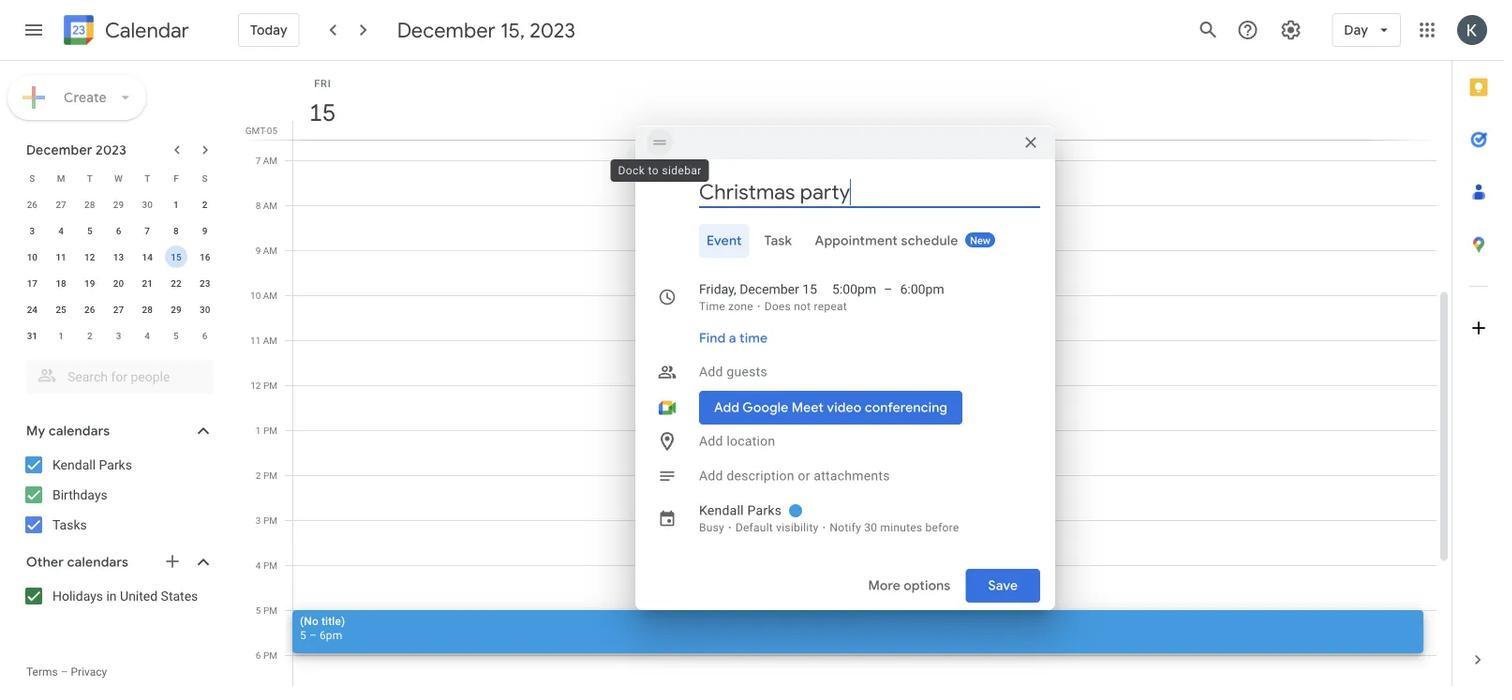 Task type: describe. For each thing, give the bounding box(es) containing it.
terms link
[[26, 666, 58, 679]]

add other calendars image
[[163, 552, 182, 571]]

14
[[142, 251, 153, 263]]

(no title) 5 – 6pm
[[300, 615, 345, 642]]

1 vertical spatial kendall
[[699, 503, 744, 518]]

21
[[142, 278, 153, 289]]

does not repeat
[[765, 300, 847, 313]]

20
[[113, 278, 124, 289]]

22
[[171, 278, 181, 289]]

privacy link
[[71, 666, 107, 679]]

task button
[[757, 224, 800, 258]]

to
[[648, 164, 659, 177]]

appointment
[[815, 233, 898, 249]]

december 15, 2023
[[397, 17, 576, 43]]

default
[[736, 521, 773, 534]]

2 pm
[[256, 470, 278, 481]]

day button
[[1333, 8, 1402, 53]]

time
[[740, 330, 768, 347]]

today button
[[238, 8, 300, 53]]

11 element
[[50, 246, 72, 268]]

1 vertical spatial kendall parks
[[699, 503, 782, 518]]

gmt-05
[[245, 125, 278, 136]]

3 for january 3 element at the left
[[116, 330, 121, 341]]

row containing 26
[[18, 191, 219, 218]]

calendars for other calendars
[[67, 554, 129, 571]]

row containing 31
[[18, 323, 219, 349]]

27 for november 27 element
[[56, 199, 66, 210]]

28 element
[[136, 298, 159, 321]]

1 horizontal spatial tab list
[[1453, 61, 1505, 634]]

in
[[106, 588, 117, 604]]

18
[[56, 278, 66, 289]]

tasks
[[53, 517, 87, 533]]

add location
[[699, 434, 776, 449]]

6 for january 6 element
[[202, 330, 208, 341]]

31
[[27, 330, 38, 341]]

17
[[27, 278, 38, 289]]

or
[[798, 468, 811, 484]]

(no
[[300, 615, 319, 628]]

new
[[970, 235, 991, 247]]

29 for november 29 element
[[113, 199, 124, 210]]

11 am
[[250, 335, 278, 346]]

17 element
[[21, 272, 43, 294]]

calendar
[[105, 17, 189, 44]]

6 pm
[[256, 650, 278, 661]]

add description or attachments
[[699, 468, 890, 484]]

my calendars button
[[4, 416, 233, 446]]

location
[[727, 434, 776, 449]]

12 element
[[79, 246, 101, 268]]

december 2023
[[26, 142, 127, 158]]

parks inside my calendars list
[[99, 457, 132, 473]]

united
[[120, 588, 158, 604]]

4 for 4 pm
[[256, 560, 261, 571]]

1 for 1 pm
[[256, 425, 261, 436]]

11 for 11
[[56, 251, 66, 263]]

visibility
[[776, 521, 819, 534]]

pm for 4 pm
[[263, 560, 278, 571]]

3 for 3 pm
[[256, 515, 261, 526]]

9 for 9 am
[[256, 245, 261, 256]]

w
[[114, 173, 123, 184]]

15 inside the 15 column header
[[308, 97, 335, 128]]

16 element
[[194, 246, 216, 268]]

23 element
[[194, 272, 216, 294]]

Add title text field
[[699, 178, 1041, 206]]

16
[[200, 251, 210, 263]]

5 inside '(no title) 5 – 6pm'
[[300, 629, 306, 642]]

calendar heading
[[101, 17, 189, 44]]

pm for 12 pm
[[263, 380, 278, 391]]

m
[[57, 173, 65, 184]]

29 for "29" element
[[171, 304, 181, 315]]

calendars for my calendars
[[49, 423, 110, 440]]

event
[[707, 233, 742, 249]]

6pm
[[320, 629, 342, 642]]

7 for 7
[[145, 225, 150, 236]]

add guests button
[[692, 355, 1041, 389]]

12 pm
[[251, 380, 278, 391]]

my
[[26, 423, 45, 440]]

15,
[[501, 17, 525, 43]]

30 for 30 element
[[200, 304, 210, 315]]

1 pm
[[256, 425, 278, 436]]

create
[[64, 89, 107, 106]]

gmt-
[[245, 125, 267, 136]]

to element
[[884, 280, 893, 299]]

notify
[[830, 521, 862, 534]]

a
[[729, 330, 737, 347]]

add guests
[[699, 364, 768, 380]]

8 for 8 am
[[256, 200, 261, 211]]

pm for 5 pm
[[263, 605, 278, 616]]

add for add description or attachments
[[699, 468, 723, 484]]

12 for 12
[[84, 251, 95, 263]]

holidays
[[53, 588, 103, 604]]

task
[[765, 233, 793, 249]]

5 pm
[[256, 605, 278, 616]]

0 vertical spatial 1
[[174, 199, 179, 210]]

0 vertical spatial 2
[[202, 199, 208, 210]]

find
[[699, 330, 726, 347]]

january 2 element
[[79, 324, 101, 347]]

1 t from the left
[[87, 173, 93, 184]]

5 up 6 pm
[[256, 605, 261, 616]]

22 element
[[165, 272, 187, 294]]

12 for 12 pm
[[251, 380, 261, 391]]

– inside '(no title) 5 – 6pm'
[[309, 629, 317, 642]]

row containing s
[[18, 165, 219, 191]]

pm for 2 pm
[[263, 470, 278, 481]]

before
[[926, 521, 960, 534]]

4 for january 4 element
[[145, 330, 150, 341]]

30 element
[[194, 298, 216, 321]]

am for 10 am
[[263, 290, 278, 301]]

7 am
[[256, 155, 278, 166]]

10 element
[[21, 246, 43, 268]]

0 horizontal spatial 4
[[58, 225, 64, 236]]

default visibility
[[736, 521, 819, 534]]

repeat
[[814, 300, 847, 313]]

6:00pm
[[901, 282, 945, 297]]

other calendars
[[26, 554, 129, 571]]

add for add location
[[699, 434, 723, 449]]

5:00pm – 6:00pm
[[833, 282, 945, 297]]

friday, december 15 element
[[301, 91, 344, 134]]

2 for january 2 element
[[87, 330, 92, 341]]

18 element
[[50, 272, 72, 294]]

Search for people text field
[[38, 360, 203, 394]]

19 element
[[79, 272, 101, 294]]

dock to sidebar
[[618, 164, 702, 177]]

5:00pm
[[833, 282, 877, 297]]

main drawer image
[[23, 19, 45, 41]]

find a time button
[[692, 322, 776, 355]]

05
[[267, 125, 278, 136]]

find a time
[[699, 330, 768, 347]]

fri
[[314, 77, 332, 89]]

birthdays
[[53, 487, 108, 503]]



Task type: locate. For each thing, give the bounding box(es) containing it.
does
[[765, 300, 791, 313]]

3
[[30, 225, 35, 236], [116, 330, 121, 341], [256, 515, 261, 526]]

2 horizontal spatial 3
[[256, 515, 261, 526]]

1 horizontal spatial 9
[[256, 245, 261, 256]]

28 down 21 at the left top of the page
[[142, 304, 153, 315]]

1 vertical spatial 27
[[113, 304, 124, 315]]

t up november 30 element
[[145, 173, 150, 184]]

dock
[[618, 164, 645, 177]]

12
[[84, 251, 95, 263], [251, 380, 261, 391]]

25
[[56, 304, 66, 315]]

25 element
[[50, 298, 72, 321]]

1 horizontal spatial 2
[[202, 199, 208, 210]]

15
[[308, 97, 335, 128], [171, 251, 181, 263], [803, 282, 818, 297]]

21 element
[[136, 272, 159, 294]]

2 down 1 pm
[[256, 470, 261, 481]]

1 vertical spatial 26
[[84, 304, 95, 315]]

2 vertical spatial 3
[[256, 515, 261, 526]]

1 vertical spatial –
[[309, 629, 317, 642]]

7 inside december 2023 grid
[[145, 225, 150, 236]]

1 horizontal spatial 11
[[250, 335, 261, 346]]

row down 27 element
[[18, 323, 219, 349]]

friday,
[[699, 282, 737, 297]]

row up november 29 element
[[18, 165, 219, 191]]

fri 15
[[308, 77, 335, 128]]

december left 15,
[[397, 17, 496, 43]]

10 for 10
[[27, 251, 38, 263]]

1 horizontal spatial 26
[[84, 304, 95, 315]]

2 horizontal spatial 4
[[256, 560, 261, 571]]

11 up 18
[[56, 251, 66, 263]]

minutes
[[881, 521, 923, 534]]

january 5 element
[[165, 324, 187, 347]]

4 inside 15 grid
[[256, 560, 261, 571]]

11
[[56, 251, 66, 263], [250, 335, 261, 346]]

0 horizontal spatial 12
[[84, 251, 95, 263]]

2 vertical spatial add
[[699, 468, 723, 484]]

november 28 element
[[79, 193, 101, 216]]

2 vertical spatial –
[[61, 666, 68, 679]]

parks up default
[[748, 503, 782, 518]]

2 row from the top
[[18, 191, 219, 218]]

sidebar
[[662, 164, 702, 177]]

1 inside january 1 element
[[58, 330, 64, 341]]

2023
[[530, 17, 576, 43], [96, 142, 127, 158]]

28 right november 27 element
[[84, 199, 95, 210]]

24
[[27, 304, 38, 315]]

5 am from the top
[[263, 335, 278, 346]]

0 horizontal spatial december
[[26, 142, 92, 158]]

9
[[202, 225, 208, 236], [256, 245, 261, 256]]

26 for 26 element
[[84, 304, 95, 315]]

3 add from the top
[[699, 468, 723, 484]]

am for 11 am
[[263, 335, 278, 346]]

zone
[[729, 300, 754, 313]]

19
[[84, 278, 95, 289]]

1 vertical spatial 10
[[250, 290, 261, 301]]

guests
[[727, 364, 768, 380]]

6 for 6 pm
[[256, 650, 261, 661]]

9 am
[[256, 245, 278, 256]]

terms – privacy
[[26, 666, 107, 679]]

1 horizontal spatial –
[[309, 629, 317, 642]]

0 horizontal spatial 8
[[174, 225, 179, 236]]

7 down gmt-
[[256, 155, 261, 166]]

0 vertical spatial 15
[[308, 97, 335, 128]]

am down 05
[[263, 155, 278, 166]]

3 inside 15 grid
[[256, 515, 261, 526]]

5 down "29" element
[[174, 330, 179, 341]]

24 element
[[21, 298, 43, 321]]

add for add guests
[[699, 364, 723, 380]]

row
[[18, 165, 219, 191], [18, 191, 219, 218], [18, 218, 219, 244], [18, 244, 219, 270], [18, 270, 219, 296], [18, 296, 219, 323], [18, 323, 219, 349]]

1 vertical spatial december
[[26, 142, 92, 158]]

0 horizontal spatial tab list
[[651, 224, 1041, 258]]

15 element
[[165, 246, 187, 268]]

december 2023 grid
[[18, 165, 219, 349]]

9 inside 15 grid
[[256, 245, 261, 256]]

2 horizontal spatial –
[[884, 282, 893, 297]]

13 element
[[107, 246, 130, 268]]

0 vertical spatial 6
[[116, 225, 121, 236]]

kendall parks up the birthdays
[[53, 457, 132, 473]]

15 up does not repeat
[[803, 282, 818, 297]]

1 pm from the top
[[263, 380, 278, 391]]

2 horizontal spatial 15
[[803, 282, 818, 297]]

29 down the 22
[[171, 304, 181, 315]]

am up the 9 am
[[263, 200, 278, 211]]

10 inside 15 grid
[[250, 290, 261, 301]]

15 inside 15 element
[[171, 251, 181, 263]]

pm down 1 pm
[[263, 470, 278, 481]]

10 up 11 am
[[250, 290, 261, 301]]

calendars up in
[[67, 554, 129, 571]]

pm for 1 pm
[[263, 425, 278, 436]]

t
[[87, 173, 93, 184], [145, 173, 150, 184]]

2 vertical spatial december
[[740, 282, 800, 297]]

15 column header
[[293, 61, 1437, 140]]

6 down 5 pm
[[256, 650, 261, 661]]

row containing 17
[[18, 270, 219, 296]]

30 for november 30 element
[[142, 199, 153, 210]]

0 horizontal spatial 28
[[84, 199, 95, 210]]

12 up 19
[[84, 251, 95, 263]]

0 vertical spatial 7
[[256, 155, 261, 166]]

1 vertical spatial 30
[[200, 304, 210, 315]]

1 am from the top
[[263, 155, 278, 166]]

26 element
[[79, 298, 101, 321]]

2
[[202, 199, 208, 210], [87, 330, 92, 341], [256, 470, 261, 481]]

27 for 27 element
[[113, 304, 124, 315]]

10 inside row
[[27, 251, 38, 263]]

time zone
[[699, 300, 754, 313]]

28
[[84, 199, 95, 210], [142, 304, 153, 315]]

10 am
[[250, 290, 278, 301]]

s
[[29, 173, 35, 184], [202, 173, 208, 184]]

1 vertical spatial 9
[[256, 245, 261, 256]]

1 horizontal spatial kendall
[[699, 503, 744, 518]]

pm for 6 pm
[[263, 650, 278, 661]]

7 up 14 element
[[145, 225, 150, 236]]

1 horizontal spatial 12
[[251, 380, 261, 391]]

1 horizontal spatial 15
[[308, 97, 335, 128]]

4 down 28 element
[[145, 330, 150, 341]]

6 down november 29 element
[[116, 225, 121, 236]]

2 up 16 element
[[202, 199, 208, 210]]

0 vertical spatial 3
[[30, 225, 35, 236]]

27 element
[[107, 298, 130, 321]]

kendall up the birthdays
[[53, 457, 96, 473]]

2 horizontal spatial december
[[740, 282, 800, 297]]

3 pm
[[256, 515, 278, 526]]

0 horizontal spatial 2
[[87, 330, 92, 341]]

2 vertical spatial 30
[[865, 521, 878, 534]]

december up m
[[26, 142, 92, 158]]

2023 up w
[[96, 142, 127, 158]]

0 vertical spatial parks
[[99, 457, 132, 473]]

9 up 10 am at the top left of page
[[256, 245, 261, 256]]

15 cell
[[162, 244, 191, 270]]

title)
[[322, 615, 345, 628]]

3 up 10 element
[[30, 225, 35, 236]]

am for 8 am
[[263, 200, 278, 211]]

kendall parks inside my calendars list
[[53, 457, 132, 473]]

3 row from the top
[[18, 218, 219, 244]]

1 horizontal spatial 4
[[145, 330, 150, 341]]

1 horizontal spatial t
[[145, 173, 150, 184]]

row containing 10
[[18, 244, 219, 270]]

tab list containing event
[[651, 224, 1041, 258]]

30 right november 29 element
[[142, 199, 153, 210]]

calendar element
[[60, 11, 189, 53]]

row group
[[18, 191, 219, 349]]

0 horizontal spatial 27
[[56, 199, 66, 210]]

1 horizontal spatial 10
[[250, 290, 261, 301]]

2 inside 15 grid
[[256, 470, 261, 481]]

kendall parks up default
[[699, 503, 782, 518]]

5 pm from the top
[[263, 560, 278, 571]]

4 row from the top
[[18, 244, 219, 270]]

my calendars list
[[4, 450, 233, 540]]

11 down 10 am at the top left of page
[[250, 335, 261, 346]]

0 vertical spatial december
[[397, 17, 496, 43]]

january 1 element
[[50, 324, 72, 347]]

1 for january 1 element
[[58, 330, 64, 341]]

0 vertical spatial 28
[[84, 199, 95, 210]]

0 vertical spatial calendars
[[49, 423, 110, 440]]

9 for 9
[[202, 225, 208, 236]]

1 vertical spatial 3
[[116, 330, 121, 341]]

0 vertical spatial 27
[[56, 199, 66, 210]]

6 row from the top
[[18, 296, 219, 323]]

january 3 element
[[107, 324, 130, 347]]

31 element
[[21, 324, 43, 347]]

parks down the my calendars dropdown button
[[99, 457, 132, 473]]

friday, december 15
[[699, 282, 818, 297]]

december up does
[[740, 282, 800, 297]]

row down 13 element
[[18, 270, 219, 296]]

1 add from the top
[[699, 364, 723, 380]]

description
[[727, 468, 795, 484]]

0 horizontal spatial 11
[[56, 251, 66, 263]]

10 for 10 am
[[250, 290, 261, 301]]

0 horizontal spatial s
[[29, 173, 35, 184]]

tab list
[[1453, 61, 1505, 634], [651, 224, 1041, 258]]

4 pm
[[256, 560, 278, 571]]

13
[[113, 251, 124, 263]]

2 vertical spatial 1
[[256, 425, 261, 436]]

row up january 3 element at the left
[[18, 296, 219, 323]]

1 horizontal spatial s
[[202, 173, 208, 184]]

busy
[[699, 521, 725, 534]]

1 vertical spatial calendars
[[67, 554, 129, 571]]

7 for 7 am
[[256, 155, 261, 166]]

my calendars
[[26, 423, 110, 440]]

0 horizontal spatial 29
[[113, 199, 124, 210]]

not
[[794, 300, 811, 313]]

15 grid
[[240, 61, 1452, 686]]

pm for 3 pm
[[263, 515, 278, 526]]

– right terms link
[[61, 666, 68, 679]]

4 up 5 pm
[[256, 560, 261, 571]]

6 pm from the top
[[263, 605, 278, 616]]

pm up the 2 pm
[[263, 425, 278, 436]]

january 4 element
[[136, 324, 159, 347]]

1 down f
[[174, 199, 179, 210]]

kendall up busy
[[699, 503, 744, 518]]

8 up the 9 am
[[256, 200, 261, 211]]

2 pm from the top
[[263, 425, 278, 436]]

1 horizontal spatial 8
[[256, 200, 261, 211]]

settings menu image
[[1280, 19, 1303, 41]]

schedule
[[901, 233, 959, 249]]

row down w
[[18, 191, 219, 218]]

10
[[27, 251, 38, 263], [250, 290, 261, 301]]

2 horizontal spatial 30
[[865, 521, 878, 534]]

add left location
[[699, 434, 723, 449]]

0 horizontal spatial parks
[[99, 457, 132, 473]]

1 vertical spatial 4
[[145, 330, 150, 341]]

holidays in united states
[[53, 588, 198, 604]]

november 29 element
[[107, 193, 130, 216]]

add down add location
[[699, 468, 723, 484]]

23
[[200, 278, 210, 289]]

1 vertical spatial add
[[699, 434, 723, 449]]

add inside dropdown button
[[699, 364, 723, 380]]

11 inside row
[[56, 251, 66, 263]]

november 27 element
[[50, 193, 72, 216]]

20 element
[[107, 272, 130, 294]]

12 inside 15 grid
[[251, 380, 261, 391]]

time
[[699, 300, 726, 313]]

26 down 19
[[84, 304, 95, 315]]

t up november 28 element
[[87, 173, 93, 184]]

1 horizontal spatial 28
[[142, 304, 153, 315]]

2 horizontal spatial 2
[[256, 470, 261, 481]]

30 right notify
[[865, 521, 878, 534]]

7 row from the top
[[18, 323, 219, 349]]

6
[[116, 225, 121, 236], [202, 330, 208, 341], [256, 650, 261, 661]]

calendars right my
[[49, 423, 110, 440]]

add
[[699, 364, 723, 380], [699, 434, 723, 449], [699, 468, 723, 484]]

30 down "23"
[[200, 304, 210, 315]]

2 t from the left
[[145, 173, 150, 184]]

0 horizontal spatial kendall
[[53, 457, 96, 473]]

26 inside november 26 element
[[27, 199, 38, 210]]

26 inside 26 element
[[84, 304, 95, 315]]

today
[[250, 22, 288, 38]]

0 vertical spatial 30
[[142, 199, 153, 210]]

3 up 4 pm
[[256, 515, 261, 526]]

8 up 15 element
[[174, 225, 179, 236]]

1 horizontal spatial 30
[[200, 304, 210, 315]]

3 am from the top
[[263, 245, 278, 256]]

0 vertical spatial add
[[699, 364, 723, 380]]

0 horizontal spatial 1
[[58, 330, 64, 341]]

november 26 element
[[21, 193, 43, 216]]

12 inside december 2023 grid
[[84, 251, 95, 263]]

add down find
[[699, 364, 723, 380]]

1 vertical spatial 2
[[87, 330, 92, 341]]

27 down "20"
[[113, 304, 124, 315]]

terms
[[26, 666, 58, 679]]

9 up 16 element
[[202, 225, 208, 236]]

0 vertical spatial 9
[[202, 225, 208, 236]]

5 down november 28 element
[[87, 225, 92, 236]]

7 inside 15 grid
[[256, 155, 261, 166]]

new element
[[966, 233, 996, 248]]

2 s from the left
[[202, 173, 208, 184]]

8 inside row
[[174, 225, 179, 236]]

row containing 3
[[18, 218, 219, 244]]

attachments
[[814, 468, 890, 484]]

27 down m
[[56, 199, 66, 210]]

december for december 15, 2023
[[397, 17, 496, 43]]

2 add from the top
[[699, 434, 723, 449]]

1 horizontal spatial 3
[[116, 330, 121, 341]]

0 vertical spatial 26
[[27, 199, 38, 210]]

notify 30 minutes before
[[830, 521, 960, 534]]

2 horizontal spatial 6
[[256, 650, 261, 661]]

28 for november 28 element
[[84, 199, 95, 210]]

am for 9 am
[[263, 245, 278, 256]]

appointment schedule
[[815, 233, 959, 249]]

1 vertical spatial 28
[[142, 304, 153, 315]]

27
[[56, 199, 66, 210], [113, 304, 124, 315]]

5 row from the top
[[18, 270, 219, 296]]

2 am from the top
[[263, 200, 278, 211]]

pm left (no
[[263, 605, 278, 616]]

4
[[58, 225, 64, 236], [145, 330, 150, 341], [256, 560, 261, 571]]

1 vertical spatial parks
[[748, 503, 782, 518]]

3 pm from the top
[[263, 470, 278, 481]]

1 down 12 pm
[[256, 425, 261, 436]]

privacy
[[71, 666, 107, 679]]

1 inside 15 grid
[[256, 425, 261, 436]]

kendall parks
[[53, 457, 132, 473], [699, 503, 782, 518]]

29 down w
[[113, 199, 124, 210]]

1 horizontal spatial december
[[397, 17, 496, 43]]

29 element
[[165, 298, 187, 321]]

december for december 2023
[[26, 142, 92, 158]]

15 down fri
[[308, 97, 335, 128]]

0 vertical spatial 8
[[256, 200, 261, 211]]

26 left november 27 element
[[27, 199, 38, 210]]

1 horizontal spatial 29
[[171, 304, 181, 315]]

1 s from the left
[[29, 173, 35, 184]]

7 pm from the top
[[263, 650, 278, 661]]

1 down 25 element
[[58, 330, 64, 341]]

1 vertical spatial 2023
[[96, 142, 127, 158]]

pm up 1 pm
[[263, 380, 278, 391]]

1 horizontal spatial kendall parks
[[699, 503, 782, 518]]

5 down (no
[[300, 629, 306, 642]]

2 vertical spatial 2
[[256, 470, 261, 481]]

4 down november 27 element
[[58, 225, 64, 236]]

0 vertical spatial kendall
[[53, 457, 96, 473]]

row up 13 element
[[18, 218, 219, 244]]

9 inside december 2023 grid
[[202, 225, 208, 236]]

4 am from the top
[[263, 290, 278, 301]]

0 vertical spatial 29
[[113, 199, 124, 210]]

2 horizontal spatial 1
[[256, 425, 261, 436]]

30
[[142, 199, 153, 210], [200, 304, 210, 315], [865, 521, 878, 534]]

None search field
[[0, 353, 233, 394]]

0 vertical spatial kendall parks
[[53, 457, 132, 473]]

create button
[[8, 75, 146, 120]]

0 horizontal spatial 2023
[[96, 142, 127, 158]]

s right f
[[202, 173, 208, 184]]

15 up the 22
[[171, 251, 181, 263]]

0 horizontal spatial 30
[[142, 199, 153, 210]]

– left 6:00pm
[[884, 282, 893, 297]]

pm up 5 pm
[[263, 560, 278, 571]]

1
[[174, 199, 179, 210], [58, 330, 64, 341], [256, 425, 261, 436]]

kendall inside my calendars list
[[53, 457, 96, 473]]

28 for 28 element
[[142, 304, 153, 315]]

am for 7 am
[[263, 155, 278, 166]]

s up november 26 element
[[29, 173, 35, 184]]

– down (no
[[309, 629, 317, 642]]

0 horizontal spatial –
[[61, 666, 68, 679]]

8 inside 15 grid
[[256, 200, 261, 211]]

11 for 11 am
[[250, 335, 261, 346]]

12 down 11 am
[[251, 380, 261, 391]]

11 inside 15 grid
[[250, 335, 261, 346]]

– for 6:00pm
[[884, 282, 893, 297]]

8 for 8
[[174, 225, 179, 236]]

4 pm from the top
[[263, 515, 278, 526]]

0 vertical spatial 10
[[27, 251, 38, 263]]

row containing 24
[[18, 296, 219, 323]]

1 horizontal spatial 2023
[[530, 17, 576, 43]]

row up 20 element
[[18, 244, 219, 270]]

1 vertical spatial 8
[[174, 225, 179, 236]]

day
[[1345, 22, 1369, 38]]

event button
[[699, 224, 750, 258]]

1 horizontal spatial 6
[[202, 330, 208, 341]]

december
[[397, 17, 496, 43], [26, 142, 92, 158], [740, 282, 800, 297]]

0 horizontal spatial 10
[[27, 251, 38, 263]]

2 for 2 pm
[[256, 470, 261, 481]]

2023 right 15,
[[530, 17, 576, 43]]

0 vertical spatial 2023
[[530, 17, 576, 43]]

1 vertical spatial 1
[[58, 330, 64, 341]]

pm down 5 pm
[[263, 650, 278, 661]]

26 for november 26 element
[[27, 199, 38, 210]]

january 6 element
[[194, 324, 216, 347]]

pm up 4 pm
[[263, 515, 278, 526]]

0 vertical spatial 12
[[84, 251, 95, 263]]

10 up 17 at the left
[[27, 251, 38, 263]]

6 down 30 element
[[202, 330, 208, 341]]

am up 12 pm
[[263, 335, 278, 346]]

1 row from the top
[[18, 165, 219, 191]]

1 vertical spatial 12
[[251, 380, 261, 391]]

1 horizontal spatial 1
[[174, 199, 179, 210]]

3 down 27 element
[[116, 330, 121, 341]]

parks
[[99, 457, 132, 473], [748, 503, 782, 518]]

november 30 element
[[136, 193, 159, 216]]

0 horizontal spatial 26
[[27, 199, 38, 210]]

14 element
[[136, 246, 159, 268]]

am
[[263, 155, 278, 166], [263, 200, 278, 211], [263, 245, 278, 256], [263, 290, 278, 301], [263, 335, 278, 346]]

am down the 9 am
[[263, 290, 278, 301]]

2 down 26 element
[[87, 330, 92, 341]]

6 inside 15 grid
[[256, 650, 261, 661]]

0 horizontal spatial 3
[[30, 225, 35, 236]]

row group containing 26
[[18, 191, 219, 349]]

0 horizontal spatial 6
[[116, 225, 121, 236]]

am down 8 am
[[263, 245, 278, 256]]

– for privacy
[[61, 666, 68, 679]]



Task type: vqa. For each thing, say whether or not it's contained in the screenshot.


